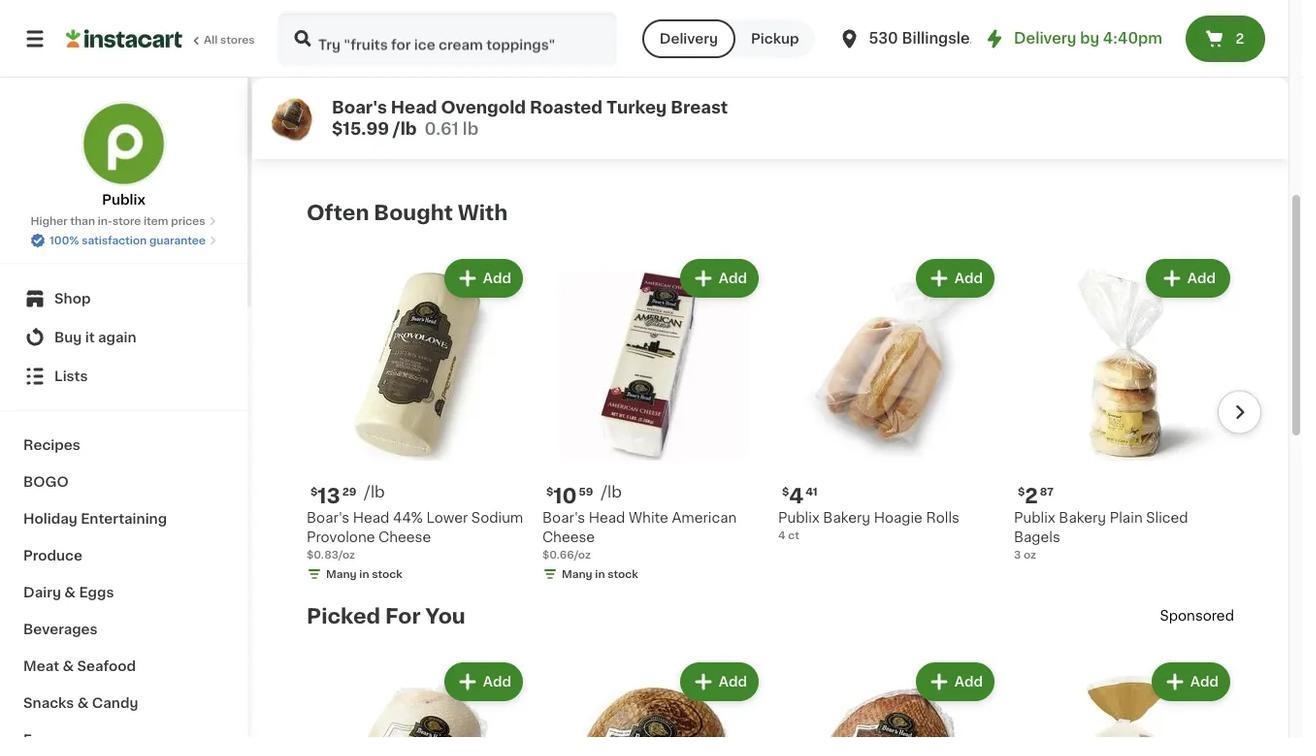 Task type: locate. For each thing, give the bounding box(es) containing it.
boar's down 13
[[307, 512, 349, 525]]

service type group
[[642, 19, 815, 58]]

$ for 2
[[1018, 487, 1025, 498]]

add
[[483, 272, 511, 285], [719, 272, 747, 285], [955, 272, 983, 285], [1189, 272, 1218, 285], [483, 676, 511, 689], [719, 676, 747, 689], [955, 676, 983, 689], [1190, 676, 1219, 689]]

0 horizontal spatial publix
[[102, 193, 145, 207]]

1 horizontal spatial /lb
[[393, 121, 417, 137]]

2 $ from the left
[[546, 487, 553, 498]]

$ left 41
[[782, 487, 789, 498]]

delivery inside button
[[660, 32, 718, 46]]

1 many in stock from the left
[[326, 569, 403, 580]]

less down syrup
[[631, 150, 663, 163]]

item
[[144, 216, 168, 227]]

many in stock down "$0.66/oz"
[[562, 569, 638, 580]]

2 vertical spatial &
[[77, 697, 89, 710]]

boar's inside boar's head white american cheese $0.66/oz
[[542, 512, 585, 525]]

0 vertical spatial &
[[64, 586, 76, 600]]

/lb left 0.61
[[393, 121, 417, 137]]

cheese down the 44%
[[379, 531, 431, 545]]

1 vertical spatial breast
[[671, 99, 728, 116]]

buy
[[54, 331, 82, 344]]

0 horizontal spatial 4
[[778, 531, 786, 541]]

& left eggs
[[64, 586, 76, 600]]

1 vertical spatial turkey
[[606, 99, 667, 116]]

delivery up salt,sugar,
[[660, 32, 718, 46]]

product group containing 4
[[778, 255, 999, 544]]

bogo
[[23, 476, 69, 489]]

2 horizontal spatial head
[[589, 512, 625, 525]]

bakery
[[823, 512, 871, 525], [1059, 512, 1106, 525]]

& inside snacks & candy link
[[77, 697, 89, 710]]

produce
[[23, 549, 82, 563]]

spo
[[1160, 610, 1187, 623]]

1 vertical spatial 4
[[778, 531, 786, 541]]

ingredients
[[631, 33, 712, 47]]

/lb inside $ 10 59 /lb
[[601, 484, 622, 500]]

boar's for 13
[[307, 512, 349, 525]]

4 $ from the left
[[1018, 487, 1025, 498]]

publix inside publix bakery hoagie rolls 4 ct
[[778, 512, 820, 525]]

1 horizontal spatial bakery
[[1059, 512, 1106, 525]]

for
[[385, 606, 421, 627]]

1 cheese from the left
[[379, 531, 431, 545]]

& inside meat & seafood link
[[63, 660, 74, 673]]

1 horizontal spatial publix
[[778, 512, 820, 525]]

1 vertical spatial sodium
[[471, 512, 523, 525]]

1 horizontal spatial in
[[595, 569, 605, 580]]

4 left "ct" on the right bottom of page
[[778, 531, 786, 541]]

0 horizontal spatial stock
[[372, 569, 403, 580]]

boar's for 10
[[542, 512, 585, 525]]

delivery by 4:40pm
[[1014, 32, 1163, 46]]

all stores
[[204, 34, 255, 45]]

often
[[307, 203, 369, 223]]

$ inside $ 10 59 /lb
[[546, 487, 553, 498]]

breast
[[681, 53, 725, 66], [671, 99, 728, 116]]

shop
[[54, 292, 91, 306]]

cheese inside "boar's head 44% lower sodium provolone cheese $0.83/oz"
[[379, 531, 431, 545]]

1 horizontal spatial many in stock
[[562, 569, 638, 580]]

2 in from the left
[[595, 569, 605, 580]]

stock for 10
[[608, 569, 638, 580]]

4
[[789, 486, 804, 506], [778, 531, 786, 541]]

entertaining
[[81, 512, 167, 526]]

ovengold
[[441, 99, 526, 116]]

beverages
[[23, 623, 98, 637]]

1 horizontal spatial many
[[562, 569, 593, 580]]

0 horizontal spatial sodium
[[471, 512, 523, 525]]

0 horizontal spatial head
[[353, 512, 390, 525]]

publix link
[[81, 101, 166, 210]]

in
[[359, 569, 369, 580], [595, 569, 605, 580]]

13
[[318, 486, 340, 506]]

$ left 87
[[1018, 487, 1025, 498]]

breast up honey)
[[671, 99, 728, 116]]

1 bakery from the left
[[823, 512, 871, 525]]

delivery for delivery by 4:40pm
[[1014, 32, 1077, 46]]

head inside the boar's head ovengold roasted turkey breast $15.99 /lb 0.61 lb
[[391, 99, 437, 116]]

onion
[[831, 130, 872, 144]]

head inside "boar's head 44% lower sodium provolone cheese $0.83/oz"
[[353, 512, 390, 525]]

recipes
[[23, 439, 80, 452]]

0 horizontal spatial 2
[[1025, 486, 1038, 506]]

2 many from the left
[[562, 569, 593, 580]]

head
[[391, 99, 437, 116], [353, 512, 390, 525], [589, 512, 625, 525]]

sodium right lower
[[471, 512, 523, 525]]

turkey down "1.5%"
[[606, 99, 667, 116]]

3 $ from the left
[[782, 487, 789, 498]]

higher than in-store item prices link
[[31, 213, 217, 229]]

1 horizontal spatial sodium
[[760, 72, 812, 86]]

100% satisfaction guarantee
[[50, 235, 206, 246]]

stock for 13
[[372, 569, 403, 580]]

publix up "ct" on the right bottom of page
[[778, 512, 820, 525]]

0 horizontal spatial bakery
[[823, 512, 871, 525]]

2 horizontal spatial publix
[[1014, 512, 1056, 525]]

head down $ 13 29 /lb
[[353, 512, 390, 525]]

0 vertical spatial 2
[[1236, 32, 1244, 46]]

head for 13
[[353, 512, 390, 525]]

10
[[553, 486, 577, 506]]

& right meat
[[63, 660, 74, 673]]

2 many in stock from the left
[[562, 569, 638, 580]]

provolone
[[307, 531, 375, 545]]

many in stock down the $0.83/oz
[[326, 569, 403, 580]]

/lb right '29'
[[364, 484, 385, 500]]

less left than
[[837, 53, 869, 66]]

contains
[[772, 53, 833, 66]]

$ for 4
[[782, 487, 789, 498]]

bakery left plain
[[1059, 512, 1106, 525]]

cheese
[[379, 531, 431, 545], [542, 531, 595, 545]]

item carousel region
[[307, 248, 1262, 597]]

$ for 10
[[546, 487, 553, 498]]

many in stock
[[326, 569, 403, 580], [562, 569, 638, 580]]

publix up bagels
[[1014, 512, 1056, 525]]

in down boar's head white american cheese $0.66/oz
[[595, 569, 605, 580]]

breast up salt,sugar,
[[681, 53, 725, 66]]

guarantee
[[149, 235, 206, 246]]

bakery inside publix bakery hoagie rolls 4 ct
[[823, 512, 871, 525]]

0 vertical spatial sodium
[[760, 72, 812, 86]]

ingredients turkey breast water contains less than 1.5% of salt,sugar, sodium phosphate,dextrose, coated with: dextrose sea salt honey solids (refinery syrup honey) paprika,spices onion 2% or less of natural flavors, extractives of paprika and turmeric.
[[631, 33, 917, 183]]

all stores link
[[66, 12, 256, 66]]

4 left 41
[[789, 486, 804, 506]]

sodium
[[760, 72, 812, 86], [471, 512, 523, 525]]

1 stock from the left
[[372, 569, 403, 580]]

boar's inside the boar's head ovengold roasted turkey breast $15.99 /lb 0.61 lb
[[332, 99, 387, 116]]

0 horizontal spatial delivery
[[660, 32, 718, 46]]

publix inside publix bakery plain sliced bagels 3 oz
[[1014, 512, 1056, 525]]

$13.29 per pound element
[[307, 483, 527, 509]]

0 horizontal spatial less
[[631, 150, 663, 163]]

$ left 59
[[546, 487, 553, 498]]

head for 10
[[589, 512, 625, 525]]

0 horizontal spatial cheese
[[379, 531, 431, 545]]

0 vertical spatial less
[[837, 53, 869, 66]]

bakery left hoagie
[[823, 512, 871, 525]]

bagels
[[1014, 531, 1060, 545]]

satisfaction
[[82, 235, 147, 246]]

delivery left by at right top
[[1014, 32, 1077, 46]]

of down 2%
[[875, 150, 892, 163]]

&
[[64, 586, 76, 600], [63, 660, 74, 673], [77, 697, 89, 710]]

stock up picked for you
[[372, 569, 403, 580]]

turkey inside 'ingredients turkey breast water contains less than 1.5% of salt,sugar, sodium phosphate,dextrose, coated with: dextrose sea salt honey solids (refinery syrup honey) paprika,spices onion 2% or less of natural flavors, extractives of paprika and turmeric.'
[[631, 53, 677, 66]]

$15.99
[[332, 121, 389, 137]]

4 inside publix bakery hoagie rolls 4 ct
[[778, 531, 786, 541]]

2 bakery from the left
[[1059, 512, 1106, 525]]

1 many from the left
[[326, 569, 357, 580]]

/lb for 10
[[601, 484, 622, 500]]

0 horizontal spatial in
[[359, 569, 369, 580]]

cheese up "$0.66/oz"
[[542, 531, 595, 545]]

turkey up "1.5%"
[[631, 53, 677, 66]]

of right "1.5%"
[[665, 72, 682, 86]]

0 vertical spatial turkey
[[631, 53, 677, 66]]

1 horizontal spatial 2
[[1236, 32, 1244, 46]]

bakery for 2
[[1059, 512, 1106, 525]]

delivery
[[1014, 32, 1077, 46], [660, 32, 718, 46]]

in down the provolone
[[359, 569, 369, 580]]

1 horizontal spatial delivery
[[1014, 32, 1077, 46]]

$ 10 59 /lb
[[546, 484, 622, 506]]

1 horizontal spatial 4
[[789, 486, 804, 506]]

1 $ from the left
[[311, 487, 318, 498]]

bakery inside publix bakery plain sliced bagels 3 oz
[[1059, 512, 1106, 525]]

dairy & eggs
[[23, 586, 114, 600]]

sodium up coated
[[760, 72, 812, 86]]

0 horizontal spatial many in stock
[[326, 569, 403, 580]]

1 in from the left
[[359, 569, 369, 580]]

2 cheese from the left
[[542, 531, 595, 545]]

0 vertical spatial breast
[[681, 53, 725, 66]]

/lb right 59
[[601, 484, 622, 500]]

less
[[837, 53, 869, 66], [631, 150, 663, 163]]

with:
[[830, 91, 865, 105]]

ct
[[788, 531, 800, 541]]

product group containing 13
[[307, 255, 527, 586]]

publix up "higher than in-store item prices" link
[[102, 193, 145, 207]]

& inside dairy & eggs link
[[64, 586, 76, 600]]

$ inside $ 13 29 /lb
[[311, 487, 318, 498]]

$ 13 29 /lb
[[311, 484, 385, 506]]

many down "$0.66/oz"
[[562, 569, 593, 580]]

$ inside $ 2 87
[[1018, 487, 1025, 498]]

publix bakery plain sliced bagels 3 oz
[[1014, 512, 1188, 561]]

0 horizontal spatial /lb
[[364, 484, 385, 500]]

head up 0.61
[[391, 99, 437, 116]]

stock down boar's head white american cheese $0.66/oz
[[608, 569, 638, 580]]

sodium inside "boar's head 44% lower sodium provolone cheese $0.83/oz"
[[471, 512, 523, 525]]

& left "candy"
[[77, 697, 89, 710]]

$10.59 per pound element
[[542, 483, 763, 509]]

2 horizontal spatial /lb
[[601, 484, 622, 500]]

boar's up the $15.99
[[332, 99, 387, 116]]

0.61
[[425, 121, 459, 137]]

2%
[[876, 130, 896, 144]]

& for snacks
[[77, 697, 89, 710]]

0 horizontal spatial many
[[326, 569, 357, 580]]

2 stock from the left
[[608, 569, 638, 580]]

boar's
[[332, 99, 387, 116], [307, 512, 349, 525], [542, 512, 585, 525]]

roasted
[[530, 99, 603, 116]]

boar's inside "boar's head 44% lower sodium provolone cheese $0.83/oz"
[[307, 512, 349, 525]]

1 horizontal spatial cheese
[[542, 531, 595, 545]]

breast inside the boar's head ovengold roasted turkey breast $15.99 /lb 0.61 lb
[[671, 99, 728, 116]]

sodium inside 'ingredients turkey breast water contains less than 1.5% of salt,sugar, sodium phosphate,dextrose, coated with: dextrose sea salt honey solids (refinery syrup honey) paprika,spices onion 2% or less of natural flavors, extractives of paprika and turmeric.'
[[760, 72, 812, 86]]

sliced
[[1146, 512, 1188, 525]]

boar's down 10
[[542, 512, 585, 525]]

head down $ 10 59 /lb
[[589, 512, 625, 525]]

coated
[[776, 91, 826, 105]]

/lb inside $ 13 29 /lb
[[364, 484, 385, 500]]

hoagie
[[874, 512, 923, 525]]

& for dairy
[[64, 586, 76, 600]]

$ inside $ 4 41
[[782, 487, 789, 498]]

2
[[1236, 32, 1244, 46], [1025, 486, 1038, 506]]

1 horizontal spatial stock
[[608, 569, 638, 580]]

$ 4 41
[[782, 486, 818, 506]]

1 vertical spatial 2
[[1025, 486, 1038, 506]]

1 vertical spatial &
[[63, 660, 74, 673]]

many down the $0.83/oz
[[326, 569, 357, 580]]

ingredients button
[[631, 30, 921, 50]]

None search field
[[278, 12, 617, 66]]

product group
[[307, 255, 527, 586], [542, 255, 763, 586], [778, 255, 999, 544], [1014, 255, 1234, 563], [307, 659, 527, 738], [542, 659, 763, 738], [778, 659, 999, 738], [1014, 659, 1234, 738]]

of
[[665, 72, 682, 86], [667, 150, 684, 163], [875, 150, 892, 163]]

1 horizontal spatial less
[[837, 53, 869, 66]]

nsored
[[1187, 610, 1234, 623]]

picked for you
[[307, 606, 466, 627]]

$ left '29'
[[311, 487, 318, 498]]

1 horizontal spatial head
[[391, 99, 437, 116]]

publix bakery hoagie rolls 4 ct
[[778, 512, 960, 541]]

meat & seafood
[[23, 660, 136, 673]]

head inside boar's head white american cheese $0.66/oz
[[589, 512, 625, 525]]

delivery by 4:40pm link
[[983, 27, 1163, 50]]



Task type: vqa. For each thing, say whether or not it's contained in the screenshot.
$ in $ 2 87
yes



Task type: describe. For each thing, give the bounding box(es) containing it.
many in stock for 13
[[326, 569, 403, 580]]

holiday
[[23, 512, 77, 526]]

1 vertical spatial less
[[631, 150, 663, 163]]

stores
[[220, 34, 255, 45]]

and
[[685, 169, 712, 183]]

of up paprika
[[667, 150, 684, 163]]

shop link
[[12, 279, 236, 318]]

flavors,
[[740, 150, 792, 163]]

lower
[[426, 512, 468, 525]]

you
[[425, 606, 466, 627]]

boar's head ovengold roasted turkey breast $15.99 /lb 0.61 lb
[[332, 99, 728, 137]]

rolls
[[926, 512, 960, 525]]

lists
[[54, 370, 88, 383]]

bakery for 4
[[823, 512, 871, 525]]

$ for 13
[[311, 487, 318, 498]]

plain
[[1110, 512, 1143, 525]]

candy
[[92, 697, 138, 710]]

product group containing 10
[[542, 255, 763, 586]]

white
[[629, 512, 668, 525]]

87
[[1040, 487, 1054, 498]]

41
[[806, 487, 818, 498]]

pickup button
[[736, 19, 815, 58]]

american
[[672, 512, 737, 525]]

seafood
[[77, 660, 136, 673]]

salt
[[726, 111, 752, 124]]

publix for 2
[[1014, 512, 1056, 525]]

dextrose
[[631, 111, 694, 124]]

bought
[[374, 203, 453, 223]]

delivery for delivery
[[660, 32, 718, 46]]

instacart logo image
[[66, 27, 182, 50]]

picked
[[307, 606, 381, 627]]

snacks & candy link
[[12, 685, 236, 722]]

lb
[[463, 121, 479, 137]]

2 inside product group
[[1025, 486, 1038, 506]]

extractives
[[796, 150, 872, 163]]

produce link
[[12, 538, 236, 574]]

59
[[579, 487, 593, 498]]

syrup
[[631, 130, 672, 144]]

holiday entertaining
[[23, 512, 167, 526]]

boar's head 44% lower sodium provolone cheese $0.83/oz
[[307, 512, 523, 561]]

honey)
[[675, 130, 726, 144]]

honey
[[756, 111, 801, 124]]

in for 10
[[595, 569, 605, 580]]

1.5%
[[631, 72, 662, 86]]

eggs
[[79, 586, 114, 600]]

by
[[1080, 32, 1100, 46]]

/lb inside the boar's head ovengold roasted turkey breast $15.99 /lb 0.61 lb
[[393, 121, 417, 137]]

many in stock for 10
[[562, 569, 638, 580]]

100%
[[50, 235, 79, 246]]

higher
[[31, 216, 68, 227]]

meat & seafood link
[[12, 648, 236, 685]]

recipes link
[[12, 427, 236, 464]]

$0.83/oz
[[307, 550, 355, 561]]

cheese inside boar's head white american cheese $0.66/oz
[[542, 531, 595, 545]]

bogo link
[[12, 464, 236, 501]]

530 billingsley road
[[869, 32, 1022, 46]]

many for 13
[[326, 569, 357, 580]]

or
[[900, 130, 917, 144]]

meat
[[23, 660, 59, 673]]

again
[[98, 331, 136, 344]]

publix for 4
[[778, 512, 820, 525]]

product group containing 2
[[1014, 255, 1234, 563]]

paprika
[[631, 169, 682, 183]]

holiday entertaining link
[[12, 501, 236, 538]]

publix logo image
[[81, 101, 166, 186]]

& for meat
[[63, 660, 74, 673]]

beverages link
[[12, 611, 236, 648]]

paprika,spices
[[729, 130, 828, 144]]

in-
[[98, 216, 112, 227]]

turmeric.
[[716, 169, 779, 183]]

4:40pm
[[1103, 32, 1163, 46]]

boar's head white american cheese $0.66/oz
[[542, 512, 737, 561]]

prices
[[171, 216, 205, 227]]

dairy & eggs link
[[12, 574, 236, 611]]

530
[[869, 32, 898, 46]]

spo nsored
[[1160, 610, 1234, 623]]

phosphate,dextrose,
[[631, 91, 772, 105]]

many for 10
[[562, 569, 593, 580]]

snacks & candy
[[23, 697, 138, 710]]

buy it again
[[54, 331, 136, 344]]

0 vertical spatial 4
[[789, 486, 804, 506]]

snacks
[[23, 697, 74, 710]]

in for 13
[[359, 569, 369, 580]]

44%
[[393, 512, 423, 525]]

store
[[112, 216, 141, 227]]

/lb for 13
[[364, 484, 385, 500]]

breast inside 'ingredients turkey breast water contains less than 1.5% of salt,sugar, sodium phosphate,dextrose, coated with: dextrose sea salt honey solids (refinery syrup honey) paprika,spices onion 2% or less of natural flavors, extractives of paprika and turmeric.'
[[681, 53, 725, 66]]

water
[[728, 53, 768, 66]]

$ 2 87
[[1018, 486, 1054, 506]]

lists link
[[12, 357, 236, 396]]

sea
[[697, 111, 723, 124]]

often bought with
[[307, 203, 508, 223]]

billingsley
[[902, 32, 979, 46]]

2 inside 2 button
[[1236, 32, 1244, 46]]

salt,sugar,
[[686, 72, 756, 86]]

Search field
[[279, 14, 615, 64]]

530 billingsley road button
[[838, 12, 1022, 66]]

pickup
[[751, 32, 799, 46]]

turkey inside the boar's head ovengold roasted turkey breast $15.99 /lb 0.61 lb
[[606, 99, 667, 116]]

all
[[204, 34, 218, 45]]

29
[[342, 487, 356, 498]]



